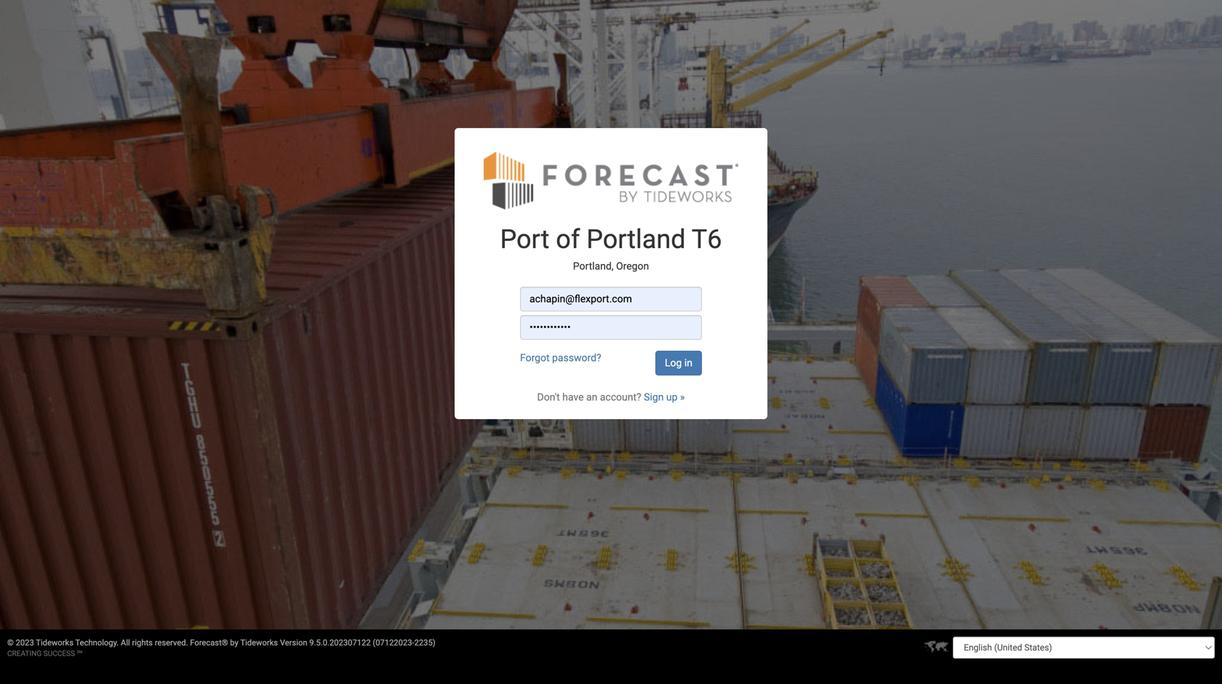 Task type: vqa. For each thing, say whether or not it's contained in the screenshot.
PRIVACY POLICY link
no



Task type: describe. For each thing, give the bounding box(es) containing it.
all
[[121, 638, 130, 647]]

version
[[280, 638, 308, 647]]

reserved.
[[155, 638, 188, 647]]

forecast® by tideworks image
[[484, 150, 739, 210]]

technology.
[[75, 638, 119, 647]]

Email or username text field
[[520, 287, 702, 311]]

log
[[665, 357, 682, 369]]

»
[[680, 391, 685, 403]]

2 tideworks from the left
[[240, 638, 278, 647]]

success
[[43, 649, 75, 658]]

2023
[[16, 638, 34, 647]]

forgot password? link
[[520, 352, 602, 364]]

account?
[[600, 391, 642, 403]]

creating
[[7, 649, 42, 658]]

sign
[[644, 391, 664, 403]]

don't have an account? sign up »
[[537, 391, 685, 403]]

don't
[[537, 391, 560, 403]]

oregon
[[616, 260, 649, 272]]

portland
[[587, 224, 686, 255]]

℠
[[77, 649, 82, 658]]

port of portland t6 portland, oregon
[[500, 224, 722, 272]]



Task type: locate. For each thing, give the bounding box(es) containing it.
of
[[556, 224, 580, 255]]

0 horizontal spatial tideworks
[[36, 638, 73, 647]]

portland,
[[573, 260, 614, 272]]

password?
[[552, 352, 602, 364]]

sign up » link
[[644, 391, 685, 403]]

tideworks right 'by'
[[240, 638, 278, 647]]

2235)
[[415, 638, 436, 647]]

by
[[230, 638, 239, 647]]

tideworks up success
[[36, 638, 73, 647]]

log in button
[[656, 351, 702, 376]]

tideworks
[[36, 638, 73, 647], [240, 638, 278, 647]]

©
[[7, 638, 14, 647]]

(07122023-
[[373, 638, 415, 647]]

forgot password? log in
[[520, 352, 693, 369]]

Password password field
[[520, 315, 702, 340]]

forecast®
[[190, 638, 228, 647]]

9.5.0.202307122
[[310, 638, 371, 647]]

forgot
[[520, 352, 550, 364]]

1 horizontal spatial tideworks
[[240, 638, 278, 647]]

port
[[500, 224, 550, 255]]

have
[[563, 391, 584, 403]]

an
[[587, 391, 598, 403]]

© 2023 tideworks technology. all rights reserved. forecast® by tideworks version 9.5.0.202307122 (07122023-2235) creating success ℠
[[7, 638, 436, 658]]

in
[[685, 357, 693, 369]]

up
[[667, 391, 678, 403]]

t6
[[692, 224, 722, 255]]

1 tideworks from the left
[[36, 638, 73, 647]]

rights
[[132, 638, 153, 647]]



